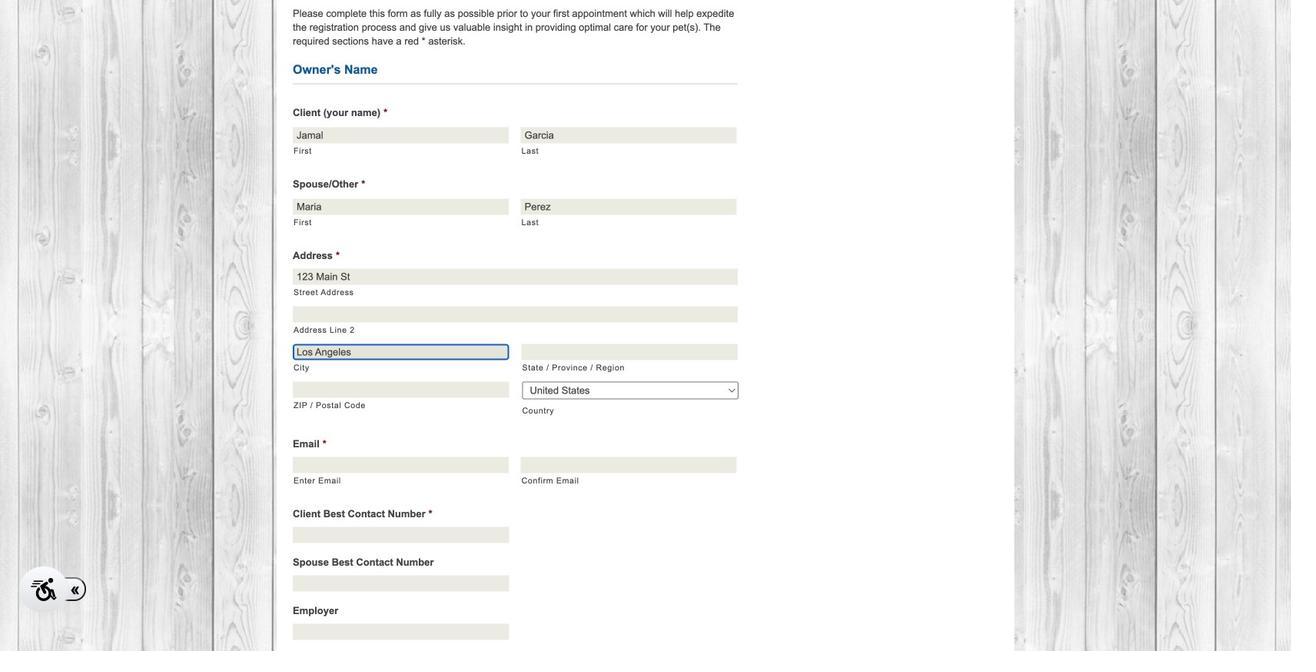 Task type: locate. For each thing, give the bounding box(es) containing it.
2 first name text field from the top
[[293, 199, 509, 215]]

1 vertical spatial last name text field
[[521, 199, 737, 215]]

first name text field for 2nd last name text box
[[293, 199, 509, 215]]

First name text field
[[293, 127, 509, 143], [293, 199, 509, 215]]

wheelchair image
[[31, 578, 57, 601]]

None text field
[[293, 269, 738, 285], [522, 344, 738, 360], [293, 382, 509, 398], [293, 457, 509, 473], [521, 457, 737, 473], [293, 575, 509, 591], [293, 269, 738, 285], [522, 344, 738, 360], [293, 382, 509, 398], [293, 457, 509, 473], [521, 457, 737, 473], [293, 575, 509, 591]]

1 vertical spatial first name text field
[[293, 199, 509, 215]]

1 first name text field from the top
[[293, 127, 509, 143]]

0 vertical spatial first name text field
[[293, 127, 509, 143]]

0 vertical spatial last name text field
[[521, 127, 737, 143]]

None text field
[[293, 306, 738, 322], [293, 344, 509, 360], [293, 527, 509, 543], [293, 624, 509, 640], [293, 306, 738, 322], [293, 344, 509, 360], [293, 527, 509, 543], [293, 624, 509, 640]]

Last name text field
[[521, 127, 737, 143], [521, 199, 737, 215]]



Task type: vqa. For each thing, say whether or not it's contained in the screenshot.
text field
yes



Task type: describe. For each thing, give the bounding box(es) containing it.
first name text field for 2nd last name text box from the bottom of the page
[[293, 127, 509, 143]]

2 last name text field from the top
[[521, 199, 737, 215]]

1 last name text field from the top
[[521, 127, 737, 143]]



